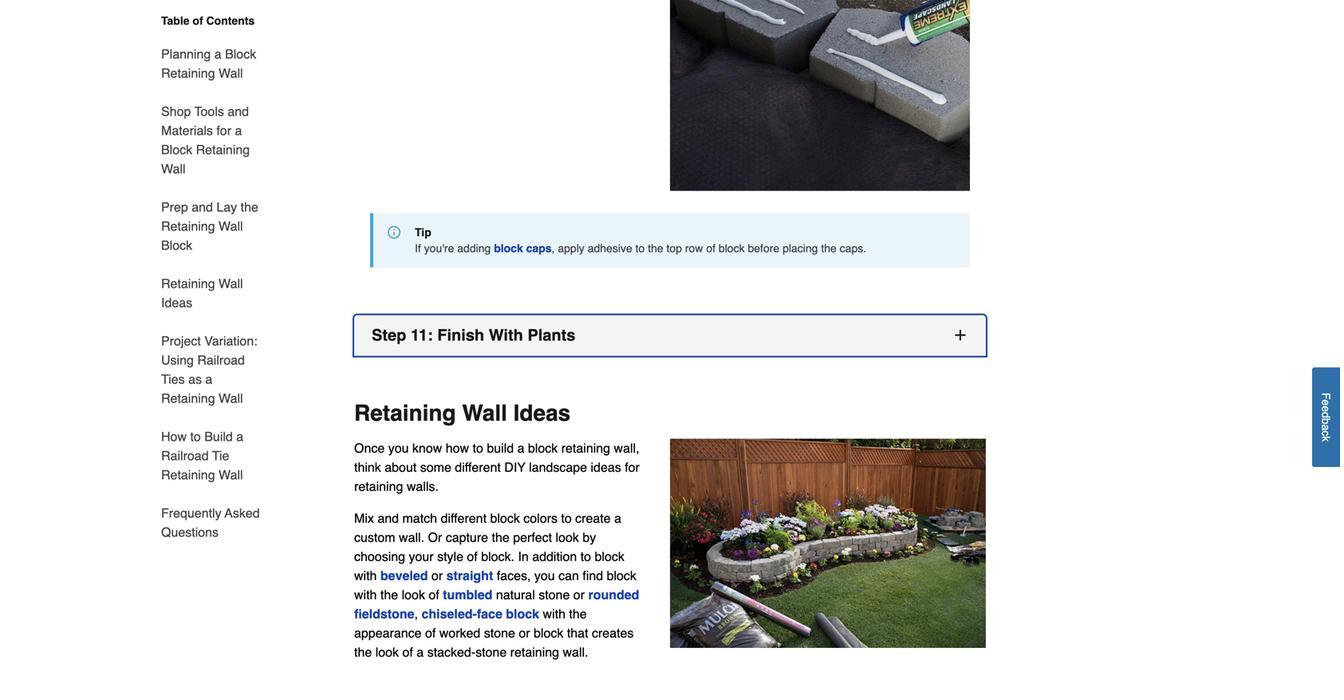 Task type: vqa. For each thing, say whether or not it's contained in the screenshot.
Step 11: Finish With Plants
yes



Task type: describe. For each thing, give the bounding box(es) containing it.
how to build a railroad tie retaining wall link
[[161, 418, 262, 495]]

11:
[[411, 326, 433, 345]]

know
[[412, 441, 442, 456]]

retaining inside retaining wall ideas
[[161, 276, 215, 291]]

2 e from the top
[[1320, 406, 1333, 412]]

block up perfect
[[490, 511, 520, 526]]

block for shop tools and materials for a block retaining wall
[[161, 142, 192, 157]]

addition
[[532, 550, 577, 564]]

beveled link
[[380, 569, 428, 584]]

materials
[[161, 123, 213, 138]]

wall inside project variation: using railroad ties as a retaining wall
[[219, 391, 243, 406]]

with
[[489, 326, 523, 345]]

1 e from the top
[[1320, 400, 1333, 406]]

perfect
[[513, 531, 552, 545]]

2 vertical spatial stone
[[476, 645, 507, 660]]

of down chiseled-
[[425, 626, 436, 641]]

1 vertical spatial ideas
[[513, 401, 571, 426]]

different inside mix and match different block colors to create a custom wall. or capture the perfect look by choosing your style of block. in addition to block with
[[441, 511, 487, 526]]

tumbled natural stone or
[[443, 588, 588, 603]]

the inside faces, you can find block with the look of
[[380, 588, 398, 603]]

landscape
[[529, 460, 587, 475]]

mix
[[354, 511, 374, 526]]

straight link
[[446, 569, 493, 584]]

shop tools and materials for a block retaining wall link
[[161, 93, 262, 188]]

retaining inside planning a block retaining wall
[[161, 66, 215, 81]]

chiseled-face block link
[[422, 607, 539, 622]]

build
[[487, 441, 514, 456]]

c
[[1320, 431, 1333, 437]]

of inside tip if you're adding block caps , apply adhesive to the top row of block before placing the caps.
[[706, 242, 716, 255]]

retaining inside project variation: using railroad ties as a retaining wall
[[161, 391, 215, 406]]

step 11: finish with plants
[[372, 326, 576, 345]]

and for prep and lay the retaining wall block
[[192, 200, 213, 215]]

project variation: using railroad ties as a retaining wall link
[[161, 322, 262, 418]]

build
[[204, 430, 233, 444]]

look inside mix and match different block colors to create a custom wall. or capture the perfect look by choosing your style of block. in addition to block with
[[556, 531, 579, 545]]

frequently asked questions
[[161, 506, 260, 540]]

asked
[[225, 506, 260, 521]]

how
[[161, 430, 187, 444]]

custom
[[354, 531, 395, 545]]

step
[[372, 326, 406, 345]]

the up that
[[569, 607, 587, 622]]

capture
[[446, 531, 488, 545]]

table of contents element
[[142, 13, 262, 542]]

planning a block retaining wall
[[161, 47, 256, 81]]

with the appearance of worked stone or block that creates the look of a stacked-stone retaining wall.
[[354, 607, 634, 660]]

you for once
[[388, 441, 409, 456]]

variation:
[[204, 334, 257, 349]]

find
[[583, 569, 603, 584]]

, inside tip if you're adding block caps , apply adhesive to the top row of block before placing the caps.
[[552, 242, 555, 255]]

of inside mix and match different block colors to create a custom wall. or capture the perfect look by choosing your style of block. in addition to block with
[[467, 550, 478, 564]]

prep and lay the retaining wall block link
[[161, 188, 262, 265]]

your
[[409, 550, 434, 564]]

tools
[[194, 104, 224, 119]]

you're
[[424, 242, 454, 255]]

fieldstone
[[354, 607, 414, 622]]

table of contents
[[161, 14, 255, 27]]

in
[[518, 550, 529, 564]]

a inside with the appearance of worked stone or block that creates the look of a stacked-stone retaining wall.
[[417, 645, 424, 660]]

plants
[[528, 326, 576, 345]]

block inside once you know how to build a block retaining wall, think about some different diy landscape ideas for retaining walls.
[[528, 441, 558, 456]]

to inside once you know how to build a block retaining wall, think about some different diy landscape ideas for retaining walls.
[[473, 441, 483, 456]]

project variation: using railroad ties as a retaining wall
[[161, 334, 257, 406]]

beveled or straight
[[380, 569, 493, 584]]

0 vertical spatial or
[[432, 569, 443, 584]]

a inside project variation: using railroad ties as a retaining wall
[[205, 372, 212, 387]]

beveled
[[380, 569, 428, 584]]

k
[[1320, 437, 1333, 442]]

think
[[354, 460, 381, 475]]

rounded fieldstone
[[354, 588, 639, 622]]

b
[[1320, 419, 1333, 425]]

some
[[420, 460, 451, 475]]

face
[[477, 607, 502, 622]]

info image
[[388, 226, 400, 239]]

can
[[559, 569, 579, 584]]

block left caps
[[494, 242, 523, 255]]

f
[[1320, 393, 1333, 400]]

0 vertical spatial retaining
[[561, 441, 610, 456]]

rounded
[[588, 588, 639, 603]]

adhesive
[[588, 242, 632, 255]]

once
[[354, 441, 385, 456]]

questions
[[161, 525, 219, 540]]

retaining inside 'how to build a railroad tie retaining wall'
[[161, 468, 215, 483]]

1 vertical spatial stone
[[484, 626, 515, 641]]

railroad inside project variation: using railroad ties as a retaining wall
[[197, 353, 245, 368]]

project
[[161, 334, 201, 349]]

d
[[1320, 412, 1333, 419]]

tumbled
[[443, 588, 493, 603]]

match
[[402, 511, 437, 526]]

with inside faces, you can find block with the look of
[[354, 588, 377, 603]]

about
[[385, 460, 417, 475]]

the inside 'prep and lay the retaining wall block'
[[241, 200, 258, 215]]

lay
[[217, 200, 237, 215]]

shop
[[161, 104, 191, 119]]

wall inside 'how to build a railroad tie retaining wall'
[[219, 468, 243, 483]]

a inside planning a block retaining wall
[[214, 47, 221, 61]]

using
[[161, 353, 194, 368]]

for inside once you know how to build a block retaining wall, think about some different diy landscape ideas for retaining walls.
[[625, 460, 640, 475]]

apply
[[558, 242, 585, 255]]

prep and lay the retaining wall block
[[161, 200, 258, 253]]

colors
[[524, 511, 558, 526]]

how
[[446, 441, 469, 456]]

as
[[188, 372, 202, 387]]

a inside 'how to build a railroad tie retaining wall'
[[236, 430, 243, 444]]

wall. inside mix and match different block colors to create a custom wall. or capture the perfect look by choosing your style of block. in addition to block with
[[399, 531, 424, 545]]

walls.
[[407, 480, 439, 494]]

to inside tip if you're adding block caps , apply adhesive to the top row of block before placing the caps.
[[636, 242, 645, 255]]

or inside with the appearance of worked stone or block that creates the look of a stacked-stone retaining wall.
[[519, 626, 530, 641]]

prep
[[161, 200, 188, 215]]

choosing
[[354, 550, 405, 564]]

placing
[[783, 242, 818, 255]]

tie
[[212, 449, 229, 464]]



Task type: locate. For each thing, give the bounding box(es) containing it.
2 vertical spatial and
[[378, 511, 399, 526]]

1 vertical spatial with
[[354, 588, 377, 603]]

1 horizontal spatial ,
[[552, 242, 555, 255]]

stone down worked
[[476, 645, 507, 660]]

stacked-
[[427, 645, 476, 660]]

f e e d b a c k button
[[1312, 368, 1340, 468]]

0 vertical spatial ,
[[552, 242, 555, 255]]

for
[[216, 123, 231, 138], [625, 460, 640, 475]]

block left that
[[534, 626, 564, 641]]

block inside planning a block retaining wall
[[225, 47, 256, 61]]

for inside shop tools and materials for a block retaining wall
[[216, 123, 231, 138]]

retaining
[[561, 441, 610, 456], [354, 480, 403, 494], [510, 645, 559, 660]]

look down beveled
[[402, 588, 425, 603]]

faces,
[[497, 569, 531, 584]]

0 vertical spatial stone
[[539, 588, 570, 603]]

table
[[161, 14, 190, 27]]

with down choosing
[[354, 569, 377, 584]]

wall inside planning a block retaining wall
[[219, 66, 243, 81]]

1 vertical spatial you
[[534, 569, 555, 584]]

creates
[[592, 626, 634, 641]]

0 vertical spatial different
[[455, 460, 501, 475]]

top
[[667, 242, 682, 255]]

diy
[[504, 460, 526, 475]]

0 vertical spatial block
[[225, 47, 256, 61]]

retaining inside 'prep and lay the retaining wall block'
[[161, 219, 215, 234]]

block.
[[481, 550, 515, 564]]

if
[[415, 242, 421, 255]]

retaining down tie
[[161, 468, 215, 483]]

0 horizontal spatial you
[[388, 441, 409, 456]]

row
[[685, 242, 703, 255]]

wall inside retaining wall ideas
[[219, 276, 243, 291]]

different inside once you know how to build a block retaining wall, think about some different diy landscape ideas for retaining walls.
[[455, 460, 501, 475]]

with inside mix and match different block colors to create a custom wall. or capture the perfect look by choosing your style of block. in addition to block with
[[354, 569, 377, 584]]

2 vertical spatial or
[[519, 626, 530, 641]]

the left top
[[648, 242, 663, 255]]

to
[[636, 242, 645, 255], [190, 430, 201, 444], [473, 441, 483, 456], [561, 511, 572, 526], [581, 550, 591, 564]]

or down tumbled natural stone or
[[519, 626, 530, 641]]

1 horizontal spatial ideas
[[513, 401, 571, 426]]

retaining
[[161, 66, 215, 81], [196, 142, 250, 157], [161, 219, 215, 234], [161, 276, 215, 291], [161, 391, 215, 406], [354, 401, 456, 426], [161, 468, 215, 483]]

appearance
[[354, 626, 422, 641]]

style
[[437, 550, 463, 564]]

once you know how to build a block retaining wall, think about some different diy landscape ideas for retaining walls.
[[354, 441, 640, 494]]

a right materials
[[235, 123, 242, 138]]

you
[[388, 441, 409, 456], [534, 569, 555, 584]]

block caps link
[[494, 242, 552, 255]]

that
[[567, 626, 588, 641]]

retaining wall ideas inside table of contents element
[[161, 276, 243, 310]]

railroad down how
[[161, 449, 209, 464]]

retaining down think at the left bottom of the page
[[354, 480, 403, 494]]

retaining up know
[[354, 401, 456, 426]]

1 vertical spatial look
[[402, 588, 425, 603]]

retaining down materials
[[196, 142, 250, 157]]

before
[[748, 242, 780, 255]]

0 vertical spatial railroad
[[197, 353, 245, 368]]

railroad down variation:
[[197, 353, 245, 368]]

1 horizontal spatial for
[[625, 460, 640, 475]]

of right row
[[706, 242, 716, 255]]

railroad inside 'how to build a railroad tie retaining wall'
[[161, 449, 209, 464]]

0 horizontal spatial retaining
[[354, 480, 403, 494]]

1 horizontal spatial or
[[519, 626, 530, 641]]

and left the lay
[[192, 200, 213, 215]]

1 horizontal spatial and
[[228, 104, 249, 119]]

with
[[354, 569, 377, 584], [354, 588, 377, 603], [543, 607, 566, 622]]

a left stacked-
[[417, 645, 424, 660]]

1 horizontal spatial retaining wall ideas
[[354, 401, 571, 426]]

retaining wall ideas
[[161, 276, 243, 310], [354, 401, 571, 426]]

wall.
[[399, 531, 424, 545], [563, 645, 588, 660]]

retaining down planning
[[161, 66, 215, 81]]

block up landscape
[[528, 441, 558, 456]]

block inside shop tools and materials for a block retaining wall
[[161, 142, 192, 157]]

the right the lay
[[241, 200, 258, 215]]

straight
[[446, 569, 493, 584]]

a right as
[[205, 372, 212, 387]]

wall,
[[614, 441, 639, 456]]

you for faces,
[[534, 569, 555, 584]]

block down prep
[[161, 238, 192, 253]]

1 horizontal spatial wall.
[[563, 645, 588, 660]]

step 11: finish with plants button
[[354, 316, 986, 356]]

and inside mix and match different block colors to create a custom wall. or capture the perfect look by choosing your style of block. in addition to block with
[[378, 511, 399, 526]]

and inside shop tools and materials for a block retaining wall
[[228, 104, 249, 119]]

0 horizontal spatial and
[[192, 200, 213, 215]]

of right table
[[193, 14, 203, 27]]

2 vertical spatial with
[[543, 607, 566, 622]]

and for mix and match different block colors to create a custom wall. or capture the perfect look by choosing your style of block. in addition to block with
[[378, 511, 399, 526]]

0 vertical spatial for
[[216, 123, 231, 138]]

0 horizontal spatial or
[[432, 569, 443, 584]]

faces, you can find block with the look of
[[354, 569, 637, 603]]

look left by at the left of page
[[556, 531, 579, 545]]

f e e d b a c k
[[1320, 393, 1333, 442]]

1 vertical spatial ,
[[414, 607, 418, 622]]

wall. down that
[[563, 645, 588, 660]]

2 vertical spatial block
[[161, 238, 192, 253]]

look inside with the appearance of worked stone or block that creates the look of a stacked-stone retaining wall.
[[376, 645, 399, 660]]

block up rounded
[[607, 569, 637, 584]]

retaining up project
[[161, 276, 215, 291]]

different up capture
[[441, 511, 487, 526]]

you inside faces, you can find block with the look of
[[534, 569, 555, 584]]

1 vertical spatial block
[[161, 142, 192, 157]]

the down appearance
[[354, 645, 372, 660]]

retaining down prep
[[161, 219, 215, 234]]

and up custom
[[378, 511, 399, 526]]

stone down can
[[539, 588, 570, 603]]

block
[[494, 242, 523, 255], [719, 242, 745, 255], [528, 441, 558, 456], [490, 511, 520, 526], [595, 550, 625, 564], [607, 569, 637, 584], [506, 607, 539, 622], [534, 626, 564, 641]]

ideas inside retaining wall ideas
[[161, 296, 192, 310]]

retaining down tumbled natural stone or
[[510, 645, 559, 660]]

a inside mix and match different block colors to create a custom wall. or capture the perfect look by choosing your style of block. in addition to block with
[[614, 511, 621, 526]]

the inside mix and match different block colors to create a custom wall. or capture the perfect look by choosing your style of block. in addition to block with
[[492, 531, 510, 545]]

of inside table of contents element
[[193, 14, 203, 27]]

look inside faces, you can find block with the look of
[[402, 588, 425, 603]]

block inside with the appearance of worked stone or block that creates the look of a stacked-stone retaining wall.
[[534, 626, 564, 641]]

different down how
[[455, 460, 501, 475]]

, chiseled-face block
[[414, 607, 539, 622]]

retaining inside shop tools and materials for a block retaining wall
[[196, 142, 250, 157]]

e up 'd'
[[1320, 400, 1333, 406]]

ideas up build
[[513, 401, 571, 426]]

block down materials
[[161, 142, 192, 157]]

wall. inside with the appearance of worked stone or block that creates the look of a stacked-stone retaining wall.
[[563, 645, 588, 660]]

wall
[[219, 66, 243, 81], [161, 162, 186, 176], [219, 219, 243, 234], [219, 276, 243, 291], [219, 391, 243, 406], [462, 401, 507, 426], [219, 468, 243, 483]]

block
[[225, 47, 256, 61], [161, 142, 192, 157], [161, 238, 192, 253]]

or
[[428, 531, 442, 545]]

with up fieldstone
[[354, 588, 377, 603]]

block down tumbled natural stone or
[[506, 607, 539, 622]]

a inside 'button'
[[1320, 425, 1333, 431]]

frequently asked questions link
[[161, 495, 262, 542]]

stone down face
[[484, 626, 515, 641]]

of inside faces, you can find block with the look of
[[429, 588, 439, 603]]

contents
[[206, 14, 255, 27]]

a
[[214, 47, 221, 61], [235, 123, 242, 138], [205, 372, 212, 387], [1320, 425, 1333, 431], [236, 430, 243, 444], [517, 441, 525, 456], [614, 511, 621, 526], [417, 645, 424, 660]]

block inside 'prep and lay the retaining wall block'
[[161, 238, 192, 253]]

planning a block retaining wall link
[[161, 35, 262, 93]]

caps.
[[840, 242, 867, 255]]

the up fieldstone
[[380, 588, 398, 603]]

of down appearance
[[402, 645, 413, 660]]

retaining up ideas
[[561, 441, 610, 456]]

tip
[[415, 226, 431, 239]]

block for prep and lay the retaining wall block
[[161, 238, 192, 253]]

of up straight link on the bottom left
[[467, 550, 478, 564]]

ideas up project
[[161, 296, 192, 310]]

chiseled-
[[422, 607, 477, 622]]

0 vertical spatial retaining wall ideas
[[161, 276, 243, 310]]

block down the contents
[[225, 47, 256, 61]]

worked
[[439, 626, 481, 641]]

wall inside shop tools and materials for a block retaining wall
[[161, 162, 186, 176]]

or down can
[[573, 588, 585, 603]]

a right planning
[[214, 47, 221, 61]]

1 vertical spatial for
[[625, 460, 640, 475]]

tip if you're adding block caps , apply adhesive to the top row of block before placing the caps.
[[415, 226, 867, 255]]

adding
[[457, 242, 491, 255]]

of down beveled or straight
[[429, 588, 439, 603]]

different
[[455, 460, 501, 475], [441, 511, 487, 526]]

a inside once you know how to build a block retaining wall, think about some different diy landscape ideas for retaining walls.
[[517, 441, 525, 456]]

1 vertical spatial retaining wall ideas
[[354, 401, 571, 426]]

you inside once you know how to build a block retaining wall, think about some different diy landscape ideas for retaining walls.
[[388, 441, 409, 456]]

1 vertical spatial different
[[441, 511, 487, 526]]

and inside 'prep and lay the retaining wall block'
[[192, 200, 213, 215]]

by
[[583, 531, 596, 545]]

for down wall, on the bottom left of page
[[625, 460, 640, 475]]

with down can
[[543, 607, 566, 622]]

create
[[575, 511, 611, 526]]

0 horizontal spatial ideas
[[161, 296, 192, 310]]

natural
[[496, 588, 535, 603]]

rounded fieldstone link
[[354, 588, 639, 622]]

a right create
[[614, 511, 621, 526]]

1 horizontal spatial look
[[402, 588, 425, 603]]

0 vertical spatial wall.
[[399, 531, 424, 545]]

and
[[228, 104, 249, 119], [192, 200, 213, 215], [378, 511, 399, 526]]

with inside with the appearance of worked stone or block that creates the look of a stacked-stone retaining wall.
[[543, 607, 566, 622]]

planning
[[161, 47, 211, 61]]

1 horizontal spatial retaining
[[510, 645, 559, 660]]

e up b
[[1320, 406, 1333, 412]]

0 vertical spatial you
[[388, 441, 409, 456]]

2 vertical spatial look
[[376, 645, 399, 660]]

0 horizontal spatial look
[[376, 645, 399, 660]]

1 vertical spatial retaining
[[354, 480, 403, 494]]

finish
[[437, 326, 484, 345]]

the left the caps.
[[821, 242, 837, 255]]

2 vertical spatial retaining
[[510, 645, 559, 660]]

a up diy
[[517, 441, 525, 456]]

, left chiseled-
[[414, 607, 418, 622]]

2 horizontal spatial look
[[556, 531, 579, 545]]

tumbled link
[[443, 588, 493, 603]]

0 horizontal spatial for
[[216, 123, 231, 138]]

plus image
[[953, 328, 969, 343]]

the up block.
[[492, 531, 510, 545]]

or down style
[[432, 569, 443, 584]]

2 horizontal spatial and
[[378, 511, 399, 526]]

block left before
[[719, 242, 745, 255]]

0 vertical spatial and
[[228, 104, 249, 119]]

retaining wall ideas up project
[[161, 276, 243, 310]]

1 vertical spatial or
[[573, 588, 585, 603]]

0 vertical spatial with
[[354, 569, 377, 584]]

retaining down as
[[161, 391, 215, 406]]

2 horizontal spatial or
[[573, 588, 585, 603]]

a right build
[[236, 430, 243, 444]]

0 horizontal spatial wall.
[[399, 531, 424, 545]]

retaining wall ideas link
[[161, 265, 262, 322]]

wall. down match
[[399, 531, 424, 545]]

block inside faces, you can find block with the look of
[[607, 569, 637, 584]]

retaining wall ideas up how
[[354, 401, 571, 426]]

look down appearance
[[376, 645, 399, 660]]

0 vertical spatial ideas
[[161, 296, 192, 310]]

0 horizontal spatial retaining wall ideas
[[161, 276, 243, 310]]

1 horizontal spatial you
[[534, 569, 555, 584]]

you down addition
[[534, 569, 555, 584]]

a inside shop tools and materials for a block retaining wall
[[235, 123, 242, 138]]

ties
[[161, 372, 185, 387]]

mix and match different block colors to create a custom wall. or capture the perfect look by choosing your style of block. in addition to block with
[[354, 511, 625, 584]]

1 vertical spatial railroad
[[161, 449, 209, 464]]

look
[[556, 531, 579, 545], [402, 588, 425, 603], [376, 645, 399, 660]]

stone
[[539, 588, 570, 603], [484, 626, 515, 641], [476, 645, 507, 660]]

block up find
[[595, 550, 625, 564]]

a person applying two lines of construction adhesive on each block in a course of wall block. image
[[670, 0, 970, 191]]

you up about
[[388, 441, 409, 456]]

for down tools
[[216, 123, 231, 138]]

2 horizontal spatial retaining
[[561, 441, 610, 456]]

caps
[[526, 242, 552, 255]]

shop tools and materials for a block retaining wall
[[161, 104, 250, 176]]

a up k at the bottom right
[[1320, 425, 1333, 431]]

retaining inside with the appearance of worked stone or block that creates the look of a stacked-stone retaining wall.
[[510, 645, 559, 660]]

1 vertical spatial wall.
[[563, 645, 588, 660]]

1 vertical spatial and
[[192, 200, 213, 215]]

and right tools
[[228, 104, 249, 119]]

, left the apply
[[552, 242, 555, 255]]

to inside 'how to build a railroad tie retaining wall'
[[190, 430, 201, 444]]

wall inside 'prep and lay the retaining wall block'
[[219, 219, 243, 234]]

0 horizontal spatial ,
[[414, 607, 418, 622]]

0 vertical spatial look
[[556, 531, 579, 545]]

e
[[1320, 400, 1333, 406], [1320, 406, 1333, 412]]

a retaining wall next to a backyard fence creating a raised bed filled with plants and flowers. image
[[670, 439, 986, 649]]



